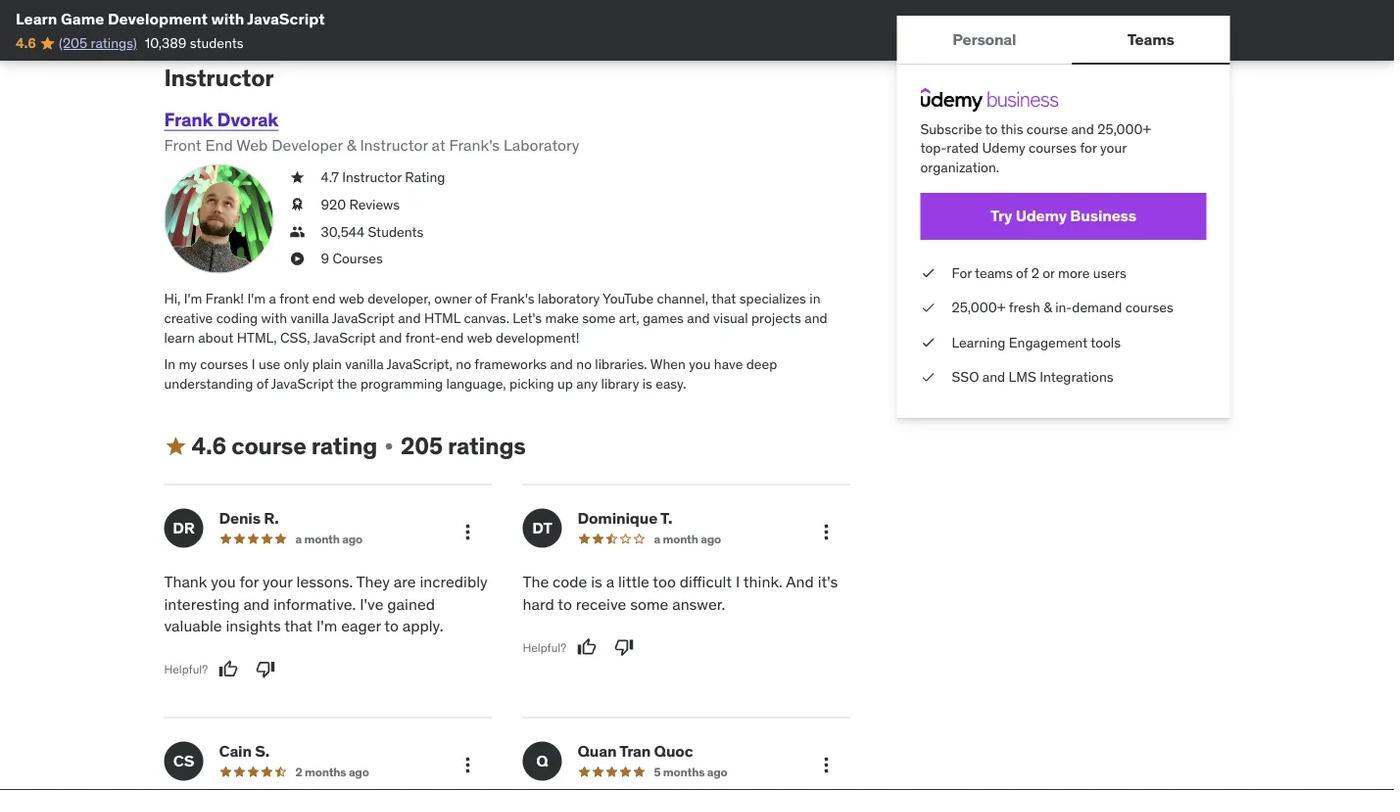 Task type: vqa. For each thing, say whether or not it's contained in the screenshot.
setup & test video to the bottom
no



Task type: locate. For each thing, give the bounding box(es) containing it.
2 a month ago from the left
[[654, 531, 721, 546]]

1 vertical spatial frank's
[[490, 290, 534, 308]]

25,000+ up business
[[1097, 120, 1151, 138]]

that up visual
[[711, 290, 736, 308]]

a month ago down t.
[[654, 531, 721, 546]]

web
[[339, 290, 364, 308], [467, 328, 492, 346]]

laboratory
[[504, 135, 579, 155]]

of
[[1016, 264, 1028, 281], [475, 290, 487, 308], [256, 375, 268, 392]]

0 horizontal spatial month
[[304, 531, 340, 546]]

end right front
[[312, 290, 336, 308]]

1 horizontal spatial helpful?
[[523, 640, 566, 655]]

is left easy.
[[642, 375, 652, 392]]

helpful? left the mark review by dominique t. as helpful icon
[[523, 640, 566, 655]]

vanilla up css,
[[290, 309, 329, 327]]

course right this
[[1027, 120, 1068, 138]]

25,000+ up learning
[[952, 299, 1005, 316]]

when
[[650, 355, 686, 373]]

1 vertical spatial your
[[263, 572, 293, 592]]

udemy down this
[[982, 139, 1025, 157]]

tran
[[619, 741, 651, 761]]

frank's up let's
[[490, 290, 534, 308]]

any
[[576, 375, 598, 392]]

courses up understanding
[[200, 355, 248, 373]]

0 horizontal spatial of
[[256, 375, 268, 392]]

xsmall image left 30,544 at the top of page
[[289, 222, 305, 241]]

1 horizontal spatial to
[[558, 594, 572, 614]]

1 horizontal spatial months
[[663, 765, 705, 780]]

1 horizontal spatial course
[[1027, 120, 1068, 138]]

0 vertical spatial &
[[346, 135, 356, 155]]

have
[[714, 355, 743, 373]]

1 horizontal spatial for
[[1080, 139, 1097, 157]]

xsmall image for 4.7
[[289, 168, 305, 187]]

xsmall image left 920 on the top
[[289, 195, 305, 214]]

and inside thank you for your lessons. they are incredibly interesting and informative. i've gained valuable insights that i'm eager to apply.
[[243, 594, 269, 614]]

eager
[[341, 616, 381, 636]]

0 horizontal spatial i'm
[[184, 290, 202, 308]]

ratings
[[448, 432, 526, 461]]

subscribe
[[920, 120, 982, 138]]

0 horizontal spatial course
[[232, 432, 306, 461]]

html
[[424, 309, 461, 327]]

0 vertical spatial is
[[642, 375, 652, 392]]

920
[[321, 196, 346, 213]]

to left this
[[985, 120, 998, 138]]

1 horizontal spatial vanilla
[[345, 355, 384, 373]]

0 horizontal spatial end
[[312, 290, 336, 308]]

0 vertical spatial your
[[1100, 139, 1126, 157]]

lessons.
[[296, 572, 353, 592]]

25,000+
[[1097, 120, 1151, 138], [952, 299, 1005, 316]]

web down 9 courses
[[339, 290, 364, 308]]

your inside subscribe to this course and 25,000+ top‑rated udemy courses for your organization.
[[1100, 139, 1126, 157]]

and inside subscribe to this course and 25,000+ top‑rated udemy courses for your organization.
[[1071, 120, 1094, 138]]

1 vertical spatial helpful?
[[164, 662, 208, 677]]

2 no from the left
[[576, 355, 592, 373]]

frameworks
[[475, 355, 547, 373]]

you
[[689, 355, 711, 373], [211, 572, 236, 592]]

1 vertical spatial some
[[630, 594, 668, 614]]

0 horizontal spatial web
[[339, 290, 364, 308]]

1 horizontal spatial no
[[576, 355, 592, 373]]

courses right demand
[[1125, 299, 1173, 316]]

1 horizontal spatial with
[[261, 309, 287, 327]]

2 months from the left
[[663, 765, 705, 780]]

xsmall image left learning
[[920, 333, 936, 352]]

it's
[[818, 572, 838, 592]]

10,389
[[145, 34, 186, 52]]

1 horizontal spatial 2
[[1031, 264, 1039, 281]]

0 horizontal spatial &
[[346, 135, 356, 155]]

for up insights
[[240, 572, 259, 592]]

xsmall image for 9
[[289, 249, 305, 268]]

2 horizontal spatial i'm
[[316, 616, 337, 636]]

1 horizontal spatial &
[[1043, 299, 1052, 316]]

0 vertical spatial that
[[711, 290, 736, 308]]

1 vertical spatial that
[[284, 616, 313, 636]]

0 horizontal spatial a month ago
[[295, 531, 363, 546]]

0 vertical spatial web
[[339, 290, 364, 308]]

0 vertical spatial 25,000+
[[1097, 120, 1151, 138]]

2 month from the left
[[663, 531, 698, 546]]

valuable
[[164, 616, 222, 636]]

1 vertical spatial 2
[[295, 765, 302, 780]]

mark review by dominique t. as unhelpful image
[[614, 638, 634, 657]]

try udemy business link
[[920, 193, 1206, 240]]

organization.
[[920, 158, 999, 176]]

0 vertical spatial you
[[689, 355, 711, 373]]

4.6 for 4.6
[[16, 34, 36, 52]]

at
[[432, 135, 445, 155]]

a left little
[[606, 572, 614, 592]]

xsmall image left the fresh
[[920, 298, 936, 317]]

0 vertical spatial with
[[211, 8, 244, 28]]

additional actions for review by denis r. image
[[456, 521, 480, 544]]

0 horizontal spatial that
[[284, 616, 313, 636]]

0 vertical spatial 2
[[1031, 264, 1039, 281]]

&
[[346, 135, 356, 155], [1043, 299, 1052, 316]]

1 a month ago from the left
[[295, 531, 363, 546]]

1 horizontal spatial courses
[[1029, 139, 1077, 157]]

to inside the code is a little too difficult i think. and it's hard to receive some answer.
[[558, 594, 572, 614]]

for inside subscribe to this course and 25,000+ top‑rated udemy courses for your organization.
[[1080, 139, 1097, 157]]

instructor up reviews
[[342, 169, 402, 186]]

and up insights
[[243, 594, 269, 614]]

1 vertical spatial is
[[591, 572, 602, 592]]

vanilla up the
[[345, 355, 384, 373]]

xsmall image left for
[[920, 263, 936, 283]]

that
[[711, 290, 736, 308], [284, 616, 313, 636]]

your up business
[[1100, 139, 1126, 157]]

they
[[356, 572, 390, 592]]

only
[[284, 355, 309, 373]]

xsmall image left 9
[[289, 249, 305, 268]]

you up interesting
[[211, 572, 236, 592]]

month
[[304, 531, 340, 546], [663, 531, 698, 546]]

specializes
[[739, 290, 806, 308]]

0 horizontal spatial 25,000+
[[952, 299, 1005, 316]]

1 horizontal spatial month
[[663, 531, 698, 546]]

1 horizontal spatial a month ago
[[654, 531, 721, 546]]

xsmall image left "sso"
[[920, 368, 936, 387]]

4.6 down learn
[[16, 34, 36, 52]]

10,389 students
[[145, 34, 244, 52]]

that for channel,
[[711, 290, 736, 308]]

1 horizontal spatial some
[[630, 594, 668, 614]]

users
[[1093, 264, 1126, 281]]

0 vertical spatial vanilla
[[290, 309, 329, 327]]

end
[[312, 290, 336, 308], [440, 328, 464, 346]]

1 vertical spatial end
[[440, 328, 464, 346]]

q
[[536, 751, 548, 771]]

frank's inside frank dvorak front end web developer & instructor at frank's laboratory
[[449, 135, 500, 155]]

gained
[[387, 594, 435, 614]]

some down too
[[630, 594, 668, 614]]

some left art,
[[582, 309, 616, 327]]

and right this
[[1071, 120, 1094, 138]]

0 vertical spatial course
[[1027, 120, 1068, 138]]

1 months from the left
[[305, 765, 346, 780]]

no up language,
[[456, 355, 471, 373]]

a month ago up lessons.
[[295, 531, 363, 546]]

tab list
[[897, 16, 1230, 65]]

xsmall image
[[289, 195, 305, 214], [289, 222, 305, 241], [920, 263, 936, 283], [920, 368, 936, 387], [381, 439, 397, 455]]

month for denis r.
[[304, 531, 340, 546]]

1 horizontal spatial you
[[689, 355, 711, 373]]

0 vertical spatial courses
[[1029, 139, 1077, 157]]

& left in-
[[1043, 299, 1052, 316]]

i'm up coding
[[247, 290, 266, 308]]

(205 ratings)
[[59, 34, 137, 52]]

1 vertical spatial with
[[261, 309, 287, 327]]

4.6 for 4.6 course rating
[[192, 432, 226, 461]]

2
[[1031, 264, 1039, 281], [295, 765, 302, 780]]

ago for cain s.
[[349, 765, 369, 780]]

0 horizontal spatial months
[[305, 765, 346, 780]]

2 vertical spatial to
[[384, 616, 399, 636]]

0 horizontal spatial to
[[384, 616, 399, 636]]

you inside thank you for your lessons. they are incredibly interesting and informative. i've gained valuable insights that i'm eager to apply.
[[211, 572, 236, 592]]

students
[[190, 34, 244, 52]]

course up r.
[[232, 432, 306, 461]]

your up "informative."
[[263, 572, 293, 592]]

0 horizontal spatial with
[[211, 8, 244, 28]]

frank's right at
[[449, 135, 500, 155]]

0 horizontal spatial your
[[263, 572, 293, 592]]

of down i use
[[256, 375, 268, 392]]

0 vertical spatial helpful?
[[523, 640, 566, 655]]

helpful? for thank you for your lessons. they are incredibly interesting and informative. i've gained valuable insights that i'm eager to apply.
[[164, 662, 208, 677]]

is up 'receive'
[[591, 572, 602, 592]]

that inside hi, i'm frank! i'm a front end web developer, owner of frank's laboratory youtube channel, that specializes in creative coding with vanilla javascript and html canvas. let's make some art, games and visual projects and learn about html, css, javascript and front-end web development! in my courses i use only plain vanilla javascript, no frameworks and no libraries. when you have deep understanding of javascript the programming language, picking up any library is easy.
[[711, 290, 736, 308]]

instructor down students
[[164, 63, 274, 93]]

1 horizontal spatial 25,000+
[[1097, 120, 1151, 138]]

0 vertical spatial frank's
[[449, 135, 500, 155]]

4.6 right the medium image
[[192, 432, 226, 461]]

0 horizontal spatial no
[[456, 355, 471, 373]]

0 vertical spatial for
[[1080, 139, 1097, 157]]

a month ago for t.
[[654, 531, 721, 546]]

for inside thank you for your lessons. they are incredibly interesting and informative. i've gained valuable insights that i'm eager to apply.
[[240, 572, 259, 592]]

xsmall image left 4.7
[[289, 168, 305, 187]]

udemy right the try
[[1016, 206, 1067, 226]]

engagement
[[1009, 334, 1088, 351]]

front
[[279, 290, 309, 308]]

integrations
[[1040, 368, 1113, 386]]

no up any
[[576, 355, 592, 373]]

xsmall image left 205 at the bottom
[[381, 439, 397, 455]]

i
[[736, 572, 740, 592]]

2 horizontal spatial courses
[[1125, 299, 1173, 316]]

0 horizontal spatial 4.6
[[16, 34, 36, 52]]

answer.
[[672, 594, 725, 614]]

1 month from the left
[[304, 531, 340, 546]]

i'm down "informative."
[[316, 616, 337, 636]]

frank's
[[449, 135, 500, 155], [490, 290, 534, 308]]

and down in on the top right of the page
[[805, 309, 827, 327]]

to inside subscribe to this course and 25,000+ top‑rated udemy courses for your organization.
[[985, 120, 998, 138]]

courses up the try udemy business at the top of page
[[1029, 139, 1077, 157]]

canvas.
[[464, 309, 509, 327]]

ago for dominique t.
[[701, 531, 721, 546]]

thank you for your lessons. they are incredibly interesting and informative. i've gained valuable insights that i'm eager to apply.
[[164, 572, 488, 636]]

is
[[642, 375, 652, 392], [591, 572, 602, 592]]

1 vertical spatial 4.6
[[192, 432, 226, 461]]

of up canvas.
[[475, 290, 487, 308]]

udemy business image
[[920, 88, 1058, 112]]

& right developer
[[346, 135, 356, 155]]

1 vertical spatial instructor
[[360, 135, 428, 155]]

ago for quan tran quoc
[[707, 765, 727, 780]]

1 vertical spatial to
[[558, 594, 572, 614]]

1 horizontal spatial is
[[642, 375, 652, 392]]

a left front
[[269, 290, 276, 308]]

0 vertical spatial end
[[312, 290, 336, 308]]

0 horizontal spatial some
[[582, 309, 616, 327]]

games
[[643, 309, 684, 327]]

0 vertical spatial some
[[582, 309, 616, 327]]

0 horizontal spatial helpful?
[[164, 662, 208, 677]]

xsmall image for sso and lms integrations
[[920, 368, 936, 387]]

hi,
[[164, 290, 181, 308]]

1 horizontal spatial 4.6
[[192, 432, 226, 461]]

instructor
[[164, 63, 274, 93], [360, 135, 428, 155], [342, 169, 402, 186]]

game
[[61, 8, 104, 28]]

the
[[523, 572, 549, 592]]

0 horizontal spatial for
[[240, 572, 259, 592]]

up
[[557, 375, 573, 392]]

to inside thank you for your lessons. they are incredibly interesting and informative. i've gained valuable insights that i'm eager to apply.
[[384, 616, 399, 636]]

to down gained
[[384, 616, 399, 636]]

course inside subscribe to this course and 25,000+ top‑rated udemy courses for your organization.
[[1027, 120, 1068, 138]]

i'm up creative
[[184, 290, 202, 308]]

web down canvas.
[[467, 328, 492, 346]]

0 vertical spatial instructor
[[164, 63, 274, 93]]

understanding
[[164, 375, 253, 392]]

frank dvorak image
[[164, 164, 274, 274]]

teams
[[1127, 29, 1174, 49]]

ago for denis r.
[[342, 531, 363, 546]]

is inside hi, i'm frank! i'm a front end web developer, owner of frank's laboratory youtube channel, that specializes in creative coding with vanilla javascript and html canvas. let's make some art, games and visual projects and learn about html, css, javascript and front-end web development! in my courses i use only plain vanilla javascript, no frameworks and no libraries. when you have deep understanding of javascript the programming language, picking up any library is easy.
[[642, 375, 652, 392]]

hard
[[523, 594, 554, 614]]

1 horizontal spatial end
[[440, 328, 464, 346]]

helpful? for the code is a little too difficult i think. and it's hard to receive some answer.
[[523, 640, 566, 655]]

0 horizontal spatial courses
[[200, 355, 248, 373]]

0 horizontal spatial is
[[591, 572, 602, 592]]

for up business
[[1080, 139, 1097, 157]]

1 horizontal spatial web
[[467, 328, 492, 346]]

0 vertical spatial to
[[985, 120, 998, 138]]

1 horizontal spatial your
[[1100, 139, 1126, 157]]

to down code
[[558, 594, 572, 614]]

mark review by dominique t. as helpful image
[[577, 638, 597, 657]]

instructor up 4.7 instructor rating
[[360, 135, 428, 155]]

1 horizontal spatial of
[[475, 290, 487, 308]]

learn game development with javascript
[[16, 8, 325, 28]]

with up students
[[211, 8, 244, 28]]

with up "html,"
[[261, 309, 287, 327]]

that inside thank you for your lessons. they are incredibly interesting and informative. i've gained valuable insights that i'm eager to apply.
[[284, 616, 313, 636]]

1 vertical spatial you
[[211, 572, 236, 592]]

sso
[[952, 368, 979, 386]]

1 vertical spatial vanilla
[[345, 355, 384, 373]]

frank dvorak link
[[164, 107, 278, 131]]

helpful? left 'mark review by denis r. as helpful' 'icon'
[[164, 662, 208, 677]]

2 horizontal spatial to
[[985, 120, 998, 138]]

end down "html"
[[440, 328, 464, 346]]

let's
[[513, 309, 542, 327]]

month down t.
[[663, 531, 698, 546]]

t.
[[660, 508, 672, 528]]

0 vertical spatial udemy
[[982, 139, 1025, 157]]

0 vertical spatial of
[[1016, 264, 1028, 281]]

a month ago
[[295, 531, 363, 546], [654, 531, 721, 546]]

and up up
[[550, 355, 573, 373]]

that for insights
[[284, 616, 313, 636]]

you left have
[[689, 355, 711, 373]]

0 vertical spatial 4.6
[[16, 34, 36, 52]]

1 vertical spatial for
[[240, 572, 259, 592]]

the
[[337, 375, 357, 392]]

month up lessons.
[[304, 531, 340, 546]]

2 vertical spatial instructor
[[342, 169, 402, 186]]

2 vertical spatial of
[[256, 375, 268, 392]]

1 horizontal spatial that
[[711, 290, 736, 308]]

months for quan tran quoc
[[663, 765, 705, 780]]

4.6
[[16, 34, 36, 52], [192, 432, 226, 461]]

that down "informative."
[[284, 616, 313, 636]]

2 vertical spatial courses
[[200, 355, 248, 373]]

udemy inside subscribe to this course and 25,000+ top‑rated udemy courses for your organization.
[[982, 139, 1025, 157]]

to
[[985, 120, 998, 138], [558, 594, 572, 614], [384, 616, 399, 636]]

course
[[1027, 120, 1068, 138], [232, 432, 306, 461]]

development!
[[496, 328, 579, 346]]

business
[[1070, 206, 1136, 226]]

xsmall image
[[289, 168, 305, 187], [289, 249, 305, 268], [920, 298, 936, 317], [920, 333, 936, 352]]

of left or
[[1016, 264, 1028, 281]]

libraries.
[[595, 355, 647, 373]]

visual
[[713, 309, 748, 327]]

0 horizontal spatial you
[[211, 572, 236, 592]]

sso and lms integrations
[[952, 368, 1113, 386]]

subscribe to this course and 25,000+ top‑rated udemy courses for your organization.
[[920, 120, 1151, 176]]



Task type: describe. For each thing, give the bounding box(es) containing it.
2 horizontal spatial of
[[1016, 264, 1028, 281]]

i've
[[360, 594, 383, 614]]

for
[[952, 264, 972, 281]]

1 horizontal spatial i'm
[[247, 290, 266, 308]]

1 vertical spatial udemy
[[1016, 206, 1067, 226]]

html,
[[237, 328, 277, 346]]

in-
[[1055, 299, 1072, 316]]

and right "sso"
[[982, 368, 1005, 386]]

1 vertical spatial web
[[467, 328, 492, 346]]

personal button
[[897, 16, 1072, 63]]

dr
[[173, 518, 195, 538]]

i'm inside thank you for your lessons. they are incredibly interesting and informative. i've gained valuable insights that i'm eager to apply.
[[316, 616, 337, 636]]

xsmall image for learning
[[920, 333, 936, 352]]

5 months ago
[[654, 765, 727, 780]]

instructor inside frank dvorak front end web developer & instructor at frank's laboratory
[[360, 135, 428, 155]]

hi, i'm frank! i'm a front end web developer, owner of frank's laboratory youtube channel, that specializes in creative coding with vanilla javascript and html canvas. let's make some art, games and visual projects and learn about html, css, javascript and front-end web development! in my courses i use only plain vanilla javascript, no frameworks and no libraries. when you have deep understanding of javascript the programming language, picking up any library is easy.
[[164, 290, 827, 392]]

art,
[[619, 309, 639, 327]]

some inside hi, i'm frank! i'm a front end web developer, owner of frank's laboratory youtube channel, that specializes in creative coding with vanilla javascript and html canvas. let's make some art, games and visual projects and learn about html, css, javascript and front-end web development! in my courses i use only plain vanilla javascript, no frameworks and no libraries. when you have deep understanding of javascript the programming language, picking up any library is easy.
[[582, 309, 616, 327]]

dt
[[532, 518, 552, 538]]

learning engagement tools
[[952, 334, 1121, 351]]

interesting
[[164, 594, 240, 614]]

1 vertical spatial &
[[1043, 299, 1052, 316]]

learning
[[952, 334, 1006, 351]]

end
[[205, 135, 233, 155]]

my
[[179, 355, 197, 373]]

library
[[601, 375, 639, 392]]

4.6 course rating
[[192, 432, 377, 461]]

receive
[[576, 594, 626, 614]]

demand
[[1072, 299, 1122, 316]]

learn
[[16, 8, 57, 28]]

with inside hi, i'm frank! i'm a front end web developer, owner of frank's laboratory youtube channel, that specializes in creative coding with vanilla javascript and html canvas. let's make some art, games and visual projects and learn about html, css, javascript and front-end web development! in my courses i use only plain vanilla javascript, no frameworks and no libraries. when you have deep understanding of javascript the programming language, picking up any library is easy.
[[261, 309, 287, 327]]

picking
[[509, 375, 554, 392]]

some inside the code is a little too difficult i think. and it's hard to receive some answer.
[[630, 594, 668, 614]]

owner
[[434, 290, 472, 308]]

insights
[[226, 616, 281, 636]]

incredibly
[[420, 572, 488, 592]]

top‑rated
[[920, 139, 979, 157]]

personal
[[952, 29, 1016, 49]]

1 vertical spatial courses
[[1125, 299, 1173, 316]]

r.
[[264, 508, 279, 528]]

xsmall image for 25,000+
[[920, 298, 936, 317]]

javascript,
[[387, 355, 452, 373]]

0 horizontal spatial 2
[[295, 765, 302, 780]]

additional actions for review by dominique t. image
[[815, 521, 838, 544]]

and
[[786, 572, 814, 592]]

xsmall image for for teams of 2 or more users
[[920, 263, 936, 283]]

dvorak
[[217, 107, 278, 131]]

about
[[198, 328, 233, 346]]

the code is a little too difficult i think. and it's hard to receive some answer.
[[523, 572, 838, 614]]

tab list containing personal
[[897, 16, 1230, 65]]

1 no from the left
[[456, 355, 471, 373]]

0 horizontal spatial vanilla
[[290, 309, 329, 327]]

frank!
[[206, 290, 244, 308]]

frank dvorak front end web developer & instructor at frank's laboratory
[[164, 107, 579, 155]]

programming
[[360, 375, 443, 392]]

quoc
[[654, 741, 693, 761]]

additional actions for review by quan tran quoc image
[[815, 754, 838, 777]]

is inside the code is a little too difficult i think. and it's hard to receive some answer.
[[591, 572, 602, 592]]

25,000+ inside subscribe to this course and 25,000+ top‑rated udemy courses for your organization.
[[1097, 120, 1151, 138]]

and down developer,
[[398, 309, 421, 327]]

30,544 students
[[321, 223, 424, 240]]

rating
[[405, 169, 445, 186]]

frank's inside hi, i'm frank! i'm a front end web developer, owner of frank's laboratory youtube channel, that specializes in creative coding with vanilla javascript and html canvas. let's make some art, games and visual projects and learn about html, css, javascript and front-end web development! in my courses i use only plain vanilla javascript, no frameworks and no libraries. when you have deep understanding of javascript the programming language, picking up any library is easy.
[[490, 290, 534, 308]]

think.
[[743, 572, 783, 592]]

1 vertical spatial 25,000+
[[952, 299, 1005, 316]]

quan
[[577, 741, 617, 761]]

mark review by denis r. as helpful image
[[219, 660, 238, 679]]

additional actions for review by cain s. image
[[456, 754, 480, 777]]

denis r.
[[219, 508, 279, 528]]

denis
[[219, 508, 260, 528]]

medium image
[[164, 435, 188, 458]]

courses inside subscribe to this course and 25,000+ top‑rated udemy courses for your organization.
[[1029, 139, 1077, 157]]

cain
[[219, 741, 252, 761]]

laboratory
[[538, 290, 600, 308]]

month for dominique t.
[[663, 531, 698, 546]]

months for cain s.
[[305, 765, 346, 780]]

rating
[[311, 432, 377, 461]]

quan tran quoc
[[577, 741, 693, 761]]

you inside hi, i'm frank! i'm a front end web developer, owner of frank's laboratory youtube channel, that specializes in creative coding with vanilla javascript and html canvas. let's make some art, games and visual projects and learn about html, css, javascript and front-end web development! in my courses i use only plain vanilla javascript, no frameworks and no libraries. when you have deep understanding of javascript the programming language, picking up any library is easy.
[[689, 355, 711, 373]]

code
[[553, 572, 587, 592]]

development
[[108, 8, 208, 28]]

make
[[545, 309, 579, 327]]

apply.
[[402, 616, 443, 636]]

front-
[[405, 328, 440, 346]]

2 months ago
[[295, 765, 369, 780]]

a down t.
[[654, 531, 660, 546]]

tools
[[1091, 334, 1121, 351]]

cs
[[173, 751, 194, 771]]

30,544
[[321, 223, 365, 240]]

front
[[164, 135, 201, 155]]

4.7 instructor rating
[[321, 169, 445, 186]]

developer,
[[368, 290, 431, 308]]

a inside the code is a little too difficult i think. and it's hard to receive some answer.
[[606, 572, 614, 592]]

a inside hi, i'm frank! i'm a front end web developer, owner of frank's laboratory youtube channel, that specializes in creative coding with vanilla javascript and html canvas. let's make some art, games and visual projects and learn about html, css, javascript and front-end web development! in my courses i use only plain vanilla javascript, no frameworks and no libraries. when you have deep understanding of javascript the programming language, picking up any library is easy.
[[269, 290, 276, 308]]

css,
[[280, 328, 310, 346]]

s.
[[255, 741, 269, 761]]

1 vertical spatial of
[[475, 290, 487, 308]]

dominique t.
[[577, 508, 672, 528]]

1 vertical spatial course
[[232, 432, 306, 461]]

and left front-
[[379, 328, 402, 346]]

teams
[[975, 264, 1013, 281]]

try
[[990, 206, 1012, 226]]

a month ago for r.
[[295, 531, 363, 546]]

205 ratings
[[401, 432, 526, 461]]

students
[[368, 223, 424, 240]]

developer
[[272, 135, 343, 155]]

courses inside hi, i'm frank! i'm a front end web developer, owner of frank's laboratory youtube channel, that specializes in creative coding with vanilla javascript and html canvas. let's make some art, games and visual projects and learn about html, css, javascript and front-end web development! in my courses i use only plain vanilla javascript, no frameworks and no libraries. when you have deep understanding of javascript the programming language, picking up any library is easy.
[[200, 355, 248, 373]]

and down the channel,
[[687, 309, 710, 327]]

& inside frank dvorak front end web developer & instructor at frank's laboratory
[[346, 135, 356, 155]]

for teams of 2 or more users
[[952, 264, 1126, 281]]

try udemy business
[[990, 206, 1136, 226]]

this
[[1001, 120, 1023, 138]]

i use
[[252, 355, 280, 373]]

xsmall image for 30,544 students
[[289, 222, 305, 241]]

(205
[[59, 34, 87, 52]]

your inside thank you for your lessons. they are incredibly interesting and informative. i've gained valuable insights that i'm eager to apply.
[[263, 572, 293, 592]]

in
[[809, 290, 820, 308]]

fresh
[[1009, 299, 1040, 316]]

coding
[[216, 309, 258, 327]]

xsmall image for 920 reviews
[[289, 195, 305, 214]]

youtube
[[603, 290, 653, 308]]

or
[[1043, 264, 1055, 281]]

mark review by denis r. as unhelpful image
[[256, 660, 275, 679]]

creative
[[164, 309, 213, 327]]

lms
[[1009, 368, 1036, 386]]

a up lessons.
[[295, 531, 302, 546]]



